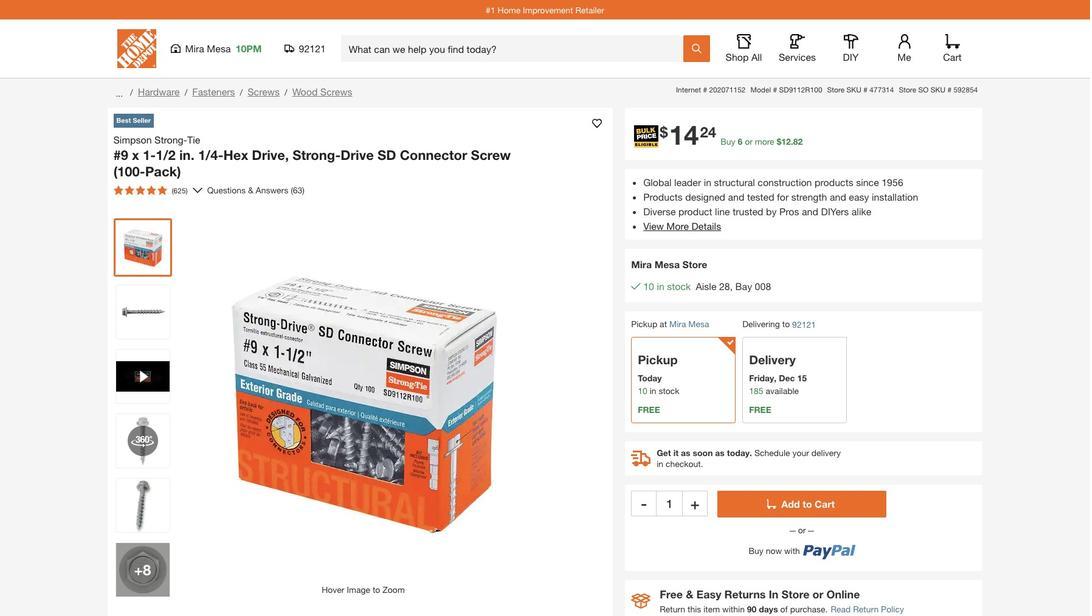Task type: locate. For each thing, give the bounding box(es) containing it.
1 vertical spatial buy
[[749, 545, 764, 556]]

in up designed
[[704, 177, 712, 188]]

cart up "592854"
[[943, 51, 962, 63]]

1 horizontal spatial &
[[686, 588, 694, 601]]

0 horizontal spatial or
[[745, 136, 753, 147]]

pickup up the today
[[638, 353, 678, 367]]

0 horizontal spatial 92121
[[299, 43, 326, 54]]

0 horizontal spatial free
[[638, 405, 660, 415]]

or right "6"
[[745, 136, 753, 147]]

0 horizontal spatial cart
[[815, 498, 835, 510]]

& up this
[[686, 588, 694, 601]]

0 horizontal spatial +
[[134, 561, 143, 578]]

14
[[669, 119, 699, 151]]

1/2
[[156, 147, 176, 163]]

$
[[660, 123, 668, 140], [777, 136, 782, 147]]

pickup at mira mesa
[[631, 319, 709, 329]]

2 as from the left
[[715, 448, 725, 458]]

within
[[723, 604, 745, 614]]

and down structural
[[728, 191, 745, 203]]

mira up fasteners link
[[185, 43, 204, 54]]

0 horizontal spatial and
[[728, 191, 745, 203]]

+ for + 8
[[134, 561, 143, 578]]

92121 right delivering
[[792, 319, 816, 330]]

pros
[[780, 206, 799, 217]]

/ right ...
[[130, 87, 133, 97]]

+ inside button
[[691, 495, 700, 512]]

2 horizontal spatial or
[[813, 588, 824, 601]]

0 horizontal spatial sku
[[847, 85, 862, 94]]

mesa left 10pm
[[207, 43, 231, 54]]

6
[[738, 136, 743, 147]]

0 vertical spatial strong-
[[155, 133, 187, 145]]

hex
[[223, 147, 248, 163]]

# left "477314"
[[864, 85, 868, 94]]

0 vertical spatial 10
[[644, 281, 654, 292]]

1 vertical spatial 10
[[638, 386, 648, 396]]

add
[[782, 498, 800, 510]]

mesa up 10 in stock
[[655, 259, 680, 270]]

to for cart
[[803, 498, 812, 510]]

82
[[794, 136, 803, 147]]

to left 92121 link
[[783, 319, 790, 329]]

$ left . on the right of page
[[777, 136, 782, 147]]

aisle 28, bay 008
[[696, 281, 771, 292]]

1 horizontal spatial strong-
[[293, 147, 341, 163]]

product
[[679, 206, 713, 217]]

and down strength
[[802, 206, 819, 217]]

for
[[777, 191, 789, 203]]

1 vertical spatial +
[[134, 561, 143, 578]]

90
[[747, 604, 757, 614]]

0 horizontal spatial mesa
[[207, 43, 231, 54]]

0 vertical spatial pickup
[[631, 319, 658, 329]]

screws left wood
[[248, 86, 280, 97]]

& for easy
[[686, 588, 694, 601]]

2 horizontal spatial mira
[[670, 319, 686, 329]]

1 horizontal spatial 92121
[[792, 319, 816, 330]]

1 sku from the left
[[847, 85, 862, 94]]

0 vertical spatial mesa
[[207, 43, 231, 54]]

1 vertical spatial pickup
[[638, 353, 678, 367]]

1 free from the left
[[638, 405, 660, 415]]

return down free
[[660, 604, 685, 614]]

#
[[703, 85, 707, 94], [773, 85, 777, 94], [864, 85, 868, 94], [948, 85, 952, 94]]

0 vertical spatial &
[[248, 185, 253, 195]]

& left answers
[[248, 185, 253, 195]]

free for pickup
[[638, 405, 660, 415]]

as right soon
[[715, 448, 725, 458]]

/ left wood
[[285, 87, 287, 97]]

screws right wood
[[320, 86, 352, 97]]

mira mesa button
[[670, 319, 709, 329]]

008
[[755, 281, 771, 292]]

all
[[752, 51, 762, 63]]

cart right the add
[[815, 498, 835, 510]]

to inside button
[[803, 498, 812, 510]]

purchase.
[[790, 604, 828, 614]]

retailer
[[576, 5, 604, 15]]

4 / from the left
[[285, 87, 287, 97]]

& for answers
[[248, 185, 253, 195]]

0 horizontal spatial &
[[248, 185, 253, 195]]

at
[[660, 319, 667, 329]]

202071152_s01 image
[[116, 414, 169, 467]]

pickup inside pickup today 10 in stock
[[638, 353, 678, 367]]

free down the today
[[638, 405, 660, 415]]

to left zoom
[[373, 584, 380, 594]]

1 vertical spatial 92121
[[792, 319, 816, 330]]

1 horizontal spatial buy
[[749, 545, 764, 556]]

$ inside $ 14 24
[[660, 123, 668, 140]]

2 vertical spatial to
[[373, 584, 380, 594]]

the home depot logo image
[[117, 29, 156, 68]]

1 vertical spatial mesa
[[655, 259, 680, 270]]

3 # from the left
[[864, 85, 868, 94]]

pickup
[[631, 319, 658, 329], [638, 353, 678, 367]]

1 vertical spatial cart
[[815, 498, 835, 510]]

1 horizontal spatial +
[[691, 495, 700, 512]]

free down 185
[[749, 405, 772, 415]]

x
[[132, 147, 139, 163]]

services
[[779, 51, 816, 63]]

store up of
[[782, 588, 810, 601]]

to right the add
[[803, 498, 812, 510]]

fasteners
[[192, 86, 235, 97]]

1/4-
[[198, 147, 223, 163]]

model
[[751, 85, 771, 94]]

2 horizontal spatial mesa
[[689, 319, 709, 329]]

and up diyers
[[830, 191, 846, 203]]

1 vertical spatial &
[[686, 588, 694, 601]]

delivering
[[743, 319, 780, 329]]

1 horizontal spatial cart
[[943, 51, 962, 63]]

2 vertical spatial mesa
[[689, 319, 709, 329]]

friday,
[[749, 373, 777, 383]]

mesa for 10pm
[[207, 43, 231, 54]]

mesa right at
[[689, 319, 709, 329]]

$ left 14
[[660, 123, 668, 140]]

1 horizontal spatial free
[[749, 405, 772, 415]]

buy left "6"
[[721, 136, 736, 147]]

1 vertical spatial strong-
[[293, 147, 341, 163]]

details
[[692, 220, 721, 232]]

in down mira mesa store
[[657, 281, 665, 292]]

schedule
[[755, 448, 790, 458]]

policy
[[881, 604, 904, 614]]

icon image
[[631, 593, 651, 609]]

delivery
[[749, 353, 796, 367]]

# right internet
[[703, 85, 707, 94]]

None field
[[657, 491, 682, 517]]

0 vertical spatial +
[[691, 495, 700, 512]]

12
[[782, 136, 791, 147]]

477314
[[870, 85, 894, 94]]

2 horizontal spatial to
[[803, 498, 812, 510]]

alike
[[852, 206, 872, 217]]

cart
[[943, 51, 962, 63], [815, 498, 835, 510]]

0 vertical spatial 92121
[[299, 43, 326, 54]]

store
[[827, 85, 845, 94], [899, 85, 917, 94], [683, 259, 708, 270], [782, 588, 810, 601]]

& inside free & easy returns in store or online return this item within 90 days of purchase. read return policy
[[686, 588, 694, 601]]

24
[[700, 123, 717, 140]]

pack)
[[145, 164, 181, 179]]

dec
[[779, 373, 795, 383]]

1 horizontal spatial to
[[783, 319, 790, 329]]

to inside the delivering to 92121
[[783, 319, 790, 329]]

returns
[[725, 588, 766, 601]]

seller
[[133, 116, 151, 124]]

global leader in structural construction products since 1956 products designed and tested for strength and easy installation diverse product line trusted by pros and diyers alike view more details
[[644, 177, 919, 232]]

hover image to zoom
[[322, 584, 405, 594]]

read
[[831, 604, 851, 614]]

# right model
[[773, 85, 777, 94]]

simpson strong tie wood screws sd9112r100 e1.1 image
[[116, 285, 169, 338]]

1 horizontal spatial as
[[715, 448, 725, 458]]

1 # from the left
[[703, 85, 707, 94]]

1 horizontal spatial sku
[[931, 85, 946, 94]]

item
[[704, 604, 720, 614]]

stock down mira mesa store
[[667, 281, 691, 292]]

sku left "477314"
[[847, 85, 862, 94]]

10 down the today
[[638, 386, 648, 396]]

more
[[755, 136, 775, 147]]

10 down mira mesa store
[[644, 281, 654, 292]]

/ left screws link
[[240, 87, 243, 97]]

image
[[347, 584, 370, 594]]

easy
[[697, 588, 722, 601]]

0 horizontal spatial mira
[[185, 43, 204, 54]]

# left "592854"
[[948, 85, 952, 94]]

connector
[[400, 147, 467, 163]]

1 horizontal spatial screws
[[320, 86, 352, 97]]

0 horizontal spatial return
[[660, 604, 685, 614]]

delivery
[[812, 448, 841, 458]]

185
[[749, 386, 764, 396]]

0 horizontal spatial screws
[[248, 86, 280, 97]]

mesa
[[207, 43, 231, 54], [655, 259, 680, 270], [689, 319, 709, 329]]

diy
[[843, 51, 859, 63]]

1 vertical spatial mira
[[631, 259, 652, 270]]

1 vertical spatial stock
[[659, 386, 680, 396]]

store left so
[[899, 85, 917, 94]]

2 free from the left
[[749, 405, 772, 415]]

0 vertical spatial mira
[[185, 43, 204, 54]]

in down the today
[[650, 386, 657, 396]]

pickup for pickup at mira mesa
[[631, 319, 658, 329]]

sku
[[847, 85, 862, 94], [931, 85, 946, 94]]

92121 up wood
[[299, 43, 326, 54]]

92121 inside button
[[299, 43, 326, 54]]

in.
[[179, 147, 194, 163]]

... button
[[113, 85, 125, 102]]

tie
[[187, 133, 200, 145]]

schedule your delivery in checkout.
[[657, 448, 841, 469]]

+
[[691, 495, 700, 512], [134, 561, 143, 578]]

in down get in the right of the page
[[657, 459, 664, 469]]

strong- up 1/2
[[155, 133, 187, 145]]

buy inside button
[[749, 545, 764, 556]]

or up buy now with button
[[796, 525, 808, 535]]

to for 92121
[[783, 319, 790, 329]]

0 horizontal spatial $
[[660, 123, 668, 140]]

0 horizontal spatial as
[[681, 448, 691, 458]]

1 horizontal spatial or
[[796, 525, 808, 535]]

stock down the today
[[659, 386, 680, 396]]

1 horizontal spatial mira
[[631, 259, 652, 270]]

2 vertical spatial or
[[813, 588, 824, 601]]

or up purchase.
[[813, 588, 824, 601]]

strong- up (63) on the top of page
[[293, 147, 341, 163]]

simpson strong-tie #9 x 1-1/2 in. 1/4-hex drive, strong-drive sd connector screw (100-pack)
[[113, 133, 511, 179]]

1 horizontal spatial return
[[853, 604, 879, 614]]

sku right so
[[931, 85, 946, 94]]

now
[[766, 545, 782, 556]]

pickup left at
[[631, 319, 658, 329]]

1 vertical spatial to
[[803, 498, 812, 510]]

0 vertical spatial to
[[783, 319, 790, 329]]

to
[[783, 319, 790, 329], [803, 498, 812, 510], [373, 584, 380, 594]]

products
[[644, 191, 683, 203]]

store inside free & easy returns in store or online return this item within 90 days of purchase. read return policy
[[782, 588, 810, 601]]

as right it
[[681, 448, 691, 458]]

#1
[[486, 5, 495, 15]]

mira right at
[[670, 319, 686, 329]]

pickup today 10 in stock
[[638, 353, 680, 396]]

tested
[[747, 191, 775, 203]]

so
[[919, 85, 929, 94]]

/ right hardware
[[185, 87, 188, 97]]

return right read
[[853, 604, 879, 614]]

screws link
[[248, 86, 280, 97]]

mira up 10 in stock
[[631, 259, 652, 270]]

0 vertical spatial cart
[[943, 51, 962, 63]]

5 stars image
[[113, 185, 167, 195]]

1 horizontal spatial mesa
[[655, 259, 680, 270]]

#1 home improvement retailer
[[486, 5, 604, 15]]

mira
[[185, 43, 204, 54], [631, 259, 652, 270], [670, 319, 686, 329]]

0 horizontal spatial buy
[[721, 136, 736, 147]]

1 vertical spatial or
[[796, 525, 808, 535]]

0 horizontal spatial to
[[373, 584, 380, 594]]

0 vertical spatial buy
[[721, 136, 736, 147]]

buy left 'now'
[[749, 545, 764, 556]]

cart link
[[939, 34, 966, 63]]



Task type: vqa. For each thing, say whether or not it's contained in the screenshot.


Task type: describe. For each thing, give the bounding box(es) containing it.
diverse
[[644, 206, 676, 217]]

wood screws link
[[292, 86, 352, 97]]

buy 6 or more $ 12 . 82
[[721, 136, 803, 147]]

add to cart
[[782, 498, 835, 510]]

10 inside pickup today 10 in stock
[[638, 386, 648, 396]]

hardware link
[[138, 86, 180, 97]]

592854
[[954, 85, 978, 94]]

stock inside pickup today 10 in stock
[[659, 386, 680, 396]]

92121 link
[[792, 318, 816, 331]]

or inside free & easy returns in store or online return this item within 90 days of purchase. read return policy
[[813, 588, 824, 601]]

free for delivery
[[749, 405, 772, 415]]

view more details link
[[644, 220, 721, 232]]

92121 button
[[284, 43, 326, 55]]

8
[[143, 561, 151, 578]]

simpson strong tie wood screws sd9112r100 64.0 image
[[116, 220, 169, 274]]

strength
[[792, 191, 827, 203]]

to inside 'button'
[[373, 584, 380, 594]]

(100-
[[113, 164, 145, 179]]

mira for mira mesa store
[[631, 259, 652, 270]]

0 horizontal spatial strong-
[[155, 133, 187, 145]]

1 screws from the left
[[248, 86, 280, 97]]

What can we help you find today? search field
[[349, 36, 683, 61]]

get
[[657, 448, 671, 458]]

1 horizontal spatial and
[[802, 206, 819, 217]]

3 / from the left
[[240, 87, 243, 97]]

me button
[[885, 34, 924, 63]]

in inside global leader in structural construction products since 1956 products designed and tested for strength and easy installation diverse product line trusted by pros and diyers alike view more details
[[704, 177, 712, 188]]

available
[[766, 386, 799, 396]]

6330311764112 image
[[116, 349, 169, 403]]

designed
[[686, 191, 726, 203]]

leader
[[675, 177, 701, 188]]

with
[[785, 545, 800, 556]]

... / hardware / fasteners / screws / wood screws
[[113, 86, 352, 98]]

days
[[759, 604, 778, 614]]

today
[[638, 373, 662, 383]]

mesa for store
[[655, 259, 680, 270]]

buy for buy now with
[[749, 545, 764, 556]]

(625) link
[[109, 180, 202, 200]]

simpson strong-tie link
[[113, 132, 205, 147]]

2 return from the left
[[853, 604, 879, 614]]

store up aisle
[[683, 259, 708, 270]]

delivery friday, dec 15 185 available
[[749, 353, 807, 396]]

$ 14 24
[[660, 119, 717, 151]]

10 in stock
[[644, 281, 691, 292]]

hardware
[[138, 86, 180, 97]]

mira mesa 10pm
[[185, 43, 262, 54]]

global
[[644, 177, 672, 188]]

2 screws from the left
[[320, 86, 352, 97]]

#9
[[113, 147, 128, 163]]

sd
[[378, 147, 396, 163]]

0 vertical spatial or
[[745, 136, 753, 147]]

structural
[[714, 177, 755, 188]]

diyers
[[821, 206, 849, 217]]

1956
[[882, 177, 904, 188]]

buy now with button
[[718, 536, 887, 559]]

simpson strong tie wood screws sd9112r100 a0.3 image
[[116, 543, 169, 596]]

in inside pickup today 10 in stock
[[650, 386, 657, 396]]

-
[[641, 495, 647, 512]]

2 sku from the left
[[931, 85, 946, 94]]

simpson strong tie wood screws sd9112r100 40.2 image
[[116, 478, 169, 532]]

1 horizontal spatial $
[[777, 136, 782, 147]]

...
[[116, 88, 123, 98]]

1 as from the left
[[681, 448, 691, 458]]

buy for buy 6 or more $ 12 . 82
[[721, 136, 736, 147]]

4 # from the left
[[948, 85, 952, 94]]

- button
[[631, 491, 657, 517]]

store right sd9112r100
[[827, 85, 845, 94]]

services button
[[778, 34, 817, 63]]

2 # from the left
[[773, 85, 777, 94]]

zoom
[[383, 584, 405, 594]]

best seller
[[116, 116, 151, 124]]

shop all
[[726, 51, 762, 63]]

products
[[815, 177, 854, 188]]

improvement
[[523, 5, 573, 15]]

2 / from the left
[[185, 87, 188, 97]]

92121 inside the delivering to 92121
[[792, 319, 816, 330]]

cart inside button
[[815, 498, 835, 510]]

simpson
[[113, 133, 152, 145]]

2 vertical spatial mira
[[670, 319, 686, 329]]

pickup for pickup today 10 in stock
[[638, 353, 678, 367]]

internet # 202071152 model # sd9112r100 store sku # 477314 store so sku # 592854
[[676, 85, 978, 94]]

construction
[[758, 177, 812, 188]]

1 return from the left
[[660, 604, 685, 614]]

more
[[667, 220, 689, 232]]

best
[[116, 116, 131, 124]]

(63)
[[291, 185, 305, 195]]

free & easy returns in store or online return this item within 90 days of purchase. read return policy
[[660, 588, 904, 614]]

questions & answers (63)
[[207, 185, 305, 195]]

wood
[[292, 86, 318, 97]]

28,
[[719, 281, 733, 292]]

answers
[[256, 185, 288, 195]]

shop
[[726, 51, 749, 63]]

delivering to 92121
[[743, 319, 816, 330]]

aisle
[[696, 281, 717, 292]]

line
[[715, 206, 730, 217]]

me
[[898, 51, 911, 63]]

this
[[688, 604, 701, 614]]

sd9112r100
[[779, 85, 823, 94]]

add to cart button
[[718, 491, 887, 518]]

read return policy link
[[831, 603, 904, 616]]

mira for mira mesa 10pm
[[185, 43, 204, 54]]

today.
[[727, 448, 752, 458]]

easy
[[849, 191, 869, 203]]

since
[[856, 177, 879, 188]]

1 / from the left
[[130, 87, 133, 97]]

home
[[498, 5, 521, 15]]

hover image to zoom button
[[181, 218, 546, 596]]

in inside the schedule your delivery in checkout.
[[657, 459, 664, 469]]

free
[[660, 588, 683, 601]]

hover
[[322, 584, 345, 594]]

0 vertical spatial stock
[[667, 281, 691, 292]]

+ for +
[[691, 495, 700, 512]]

by
[[766, 206, 777, 217]]

drive
[[341, 147, 374, 163]]

2 horizontal spatial and
[[830, 191, 846, 203]]



